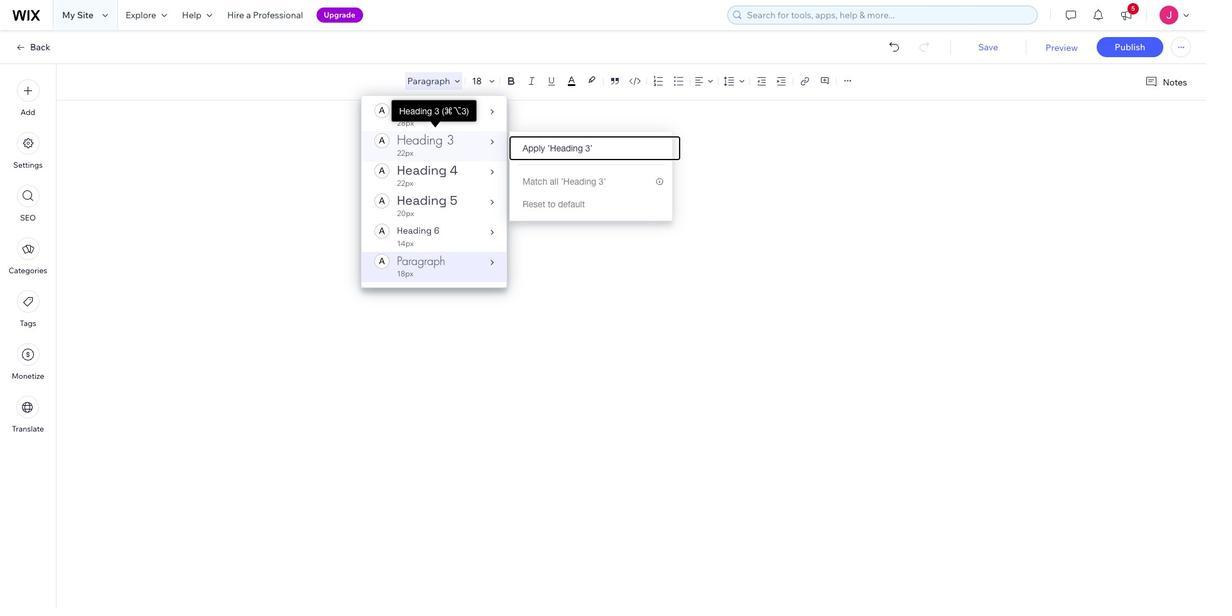 Task type: describe. For each thing, give the bounding box(es) containing it.
1 vertical spatial paragraph
[[397, 254, 445, 268]]

2
[[447, 102, 454, 118]]

heading 4
[[397, 162, 458, 178]]

upgrade button
[[316, 8, 363, 23]]

tags button
[[17, 290, 39, 328]]

settings button
[[13, 132, 43, 170]]

save
[[978, 41, 998, 53]]

heading 6
[[397, 225, 439, 236]]

heading for heading 5
[[397, 192, 447, 209]]

upgrade
[[324, 10, 355, 19]]

test
[[399, 155, 415, 169]]

1 test from the left
[[418, 155, 433, 169]]

3 test from the left
[[455, 155, 470, 169]]

Search for tools, apps, help & more... field
[[743, 6, 1033, 24]]

reset to default
[[523, 199, 585, 209]]

preview
[[1045, 42, 1078, 53]]

1 vertical spatial 'heading
[[561, 177, 596, 187]]

2 test from the left
[[437, 155, 451, 169]]

0 horizontal spatial 5
[[450, 192, 457, 209]]

hire
[[227, 9, 244, 21]]

group image
[[374, 163, 389, 178]]

18px
[[397, 269, 413, 278]]

28px
[[397, 118, 414, 128]]

heading 5
[[397, 192, 457, 209]]

match
[[523, 177, 547, 187]]

paragraph inside button
[[407, 75, 450, 87]]

hire a professional link
[[220, 0, 311, 30]]

22px for heading 3
[[397, 148, 413, 158]]

translate
[[12, 424, 44, 433]]

5 inside 5 "button"
[[1131, 4, 1135, 13]]

paragraph button
[[405, 72, 463, 90]]

publish button
[[1097, 37, 1163, 57]]

testx
[[473, 155, 493, 169]]

menu containing add
[[0, 72, 56, 441]]

apply
[[523, 143, 545, 153]]

Add a Catchy Title text field
[[399, 116, 849, 139]]

translate button
[[12, 396, 44, 433]]

1 horizontal spatial 3'
[[599, 177, 606, 187]]

group image for heading 2
[[374, 103, 389, 118]]

monetize
[[12, 371, 44, 381]]

monetize button
[[12, 343, 44, 381]]

heading 3
[[397, 132, 454, 148]]

professional
[[253, 9, 303, 21]]

hire a professional
[[227, 9, 303, 21]]

site
[[77, 9, 94, 21]]

6 09 icons / 05 xlarge48 / 07 arrow / 01 arrow right image from the top
[[491, 260, 494, 265]]

categories
[[9, 266, 47, 275]]



Task type: locate. For each thing, give the bounding box(es) containing it.
default
[[558, 199, 585, 209]]

help
[[182, 9, 201, 21]]

group image for heading 3
[[374, 133, 389, 148]]

help button
[[175, 0, 220, 30]]

20px
[[397, 209, 414, 218]]

2 group image from the top
[[374, 133, 389, 148]]

group image for paragraph
[[374, 253, 389, 269]]

1 22px from the top
[[397, 148, 413, 158]]

'heading right "apply" on the top left
[[548, 143, 583, 153]]

22px for heading 4
[[397, 178, 413, 188]]

match all 'heading 3'
[[523, 177, 606, 187]]

0 horizontal spatial test
[[418, 155, 433, 169]]

5 button
[[1112, 0, 1140, 30]]

paragraph up 18px
[[397, 254, 445, 268]]

0 vertical spatial 22px
[[397, 148, 413, 158]]

4 09 icons / 05 xlarge48 / 07 arrow / 01 arrow right image from the top
[[491, 200, 494, 205]]

add button
[[17, 79, 39, 117]]

heading for heading 2
[[397, 102, 443, 118]]

preview button
[[1045, 42, 1078, 53]]

save button
[[963, 41, 1013, 53]]

settings
[[13, 160, 43, 170]]

reset
[[523, 199, 545, 209]]

4 group image from the top
[[374, 223, 389, 238]]

1 group image from the top
[[374, 103, 389, 118]]

categories button
[[9, 237, 47, 275]]

09 icons / 05 xlarge48 / 07 arrow / 01 arrow right image for 5
[[491, 200, 494, 205]]

my site
[[62, 9, 94, 21]]

2 09 icons / 05 xlarge48 / 07 arrow / 01 arrow right image from the top
[[491, 139, 494, 144]]

4
[[450, 162, 458, 178]]

heading down heading 3
[[397, 162, 447, 178]]

test down 3
[[437, 155, 451, 169]]

09 icons / 05 xlarge48 / 07 arrow / 01 arrow right image for 3
[[491, 139, 494, 144]]

menu
[[0, 72, 56, 441]]

3 09 icons / 05 xlarge48 / 07 arrow / 01 arrow right image from the top
[[491, 170, 494, 175]]

1 horizontal spatial test
[[437, 155, 451, 169]]

1 horizontal spatial 5
[[1131, 4, 1135, 13]]

22px
[[397, 148, 413, 158], [397, 178, 413, 188]]

back
[[30, 41, 50, 53]]

group image
[[374, 103, 389, 118], [374, 133, 389, 148], [374, 193, 389, 208], [374, 223, 389, 238], [374, 253, 389, 269]]

6
[[434, 225, 439, 236]]

back button
[[15, 41, 50, 53]]

2 horizontal spatial test
[[455, 155, 470, 169]]

a
[[246, 9, 251, 21]]

22px down test
[[397, 178, 413, 188]]

heading left 2
[[397, 102, 443, 118]]

heading for heading 4
[[397, 162, 447, 178]]

heading
[[397, 102, 443, 118], [397, 132, 443, 148], [397, 162, 447, 178], [397, 192, 447, 209], [397, 225, 432, 236]]

all
[[550, 177, 558, 187]]

'heading up default
[[561, 177, 596, 187]]

09 icons / 05 xlarge48 / 07 arrow / 01 arrow right image for 2
[[491, 109, 494, 114]]

1 09 icons / 05 xlarge48 / 07 arrow / 01 arrow right image from the top
[[491, 109, 494, 114]]

Font Size field
[[471, 75, 485, 87]]

seo
[[20, 213, 36, 222]]

paragraph
[[407, 75, 450, 87], [397, 254, 445, 268]]

3
[[447, 132, 454, 148]]

5 up publish button
[[1131, 4, 1135, 13]]

heading 2
[[397, 102, 454, 118]]

publish
[[1115, 41, 1145, 53]]

5 group image from the top
[[374, 253, 389, 269]]

5 09 icons / 05 xlarge48 / 07 arrow / 01 arrow right image from the top
[[491, 230, 494, 235]]

5 down 4
[[450, 192, 457, 209]]

2 22px from the top
[[397, 178, 413, 188]]

test
[[418, 155, 433, 169], [437, 155, 451, 169], [455, 155, 470, 169]]

1 heading from the top
[[397, 102, 443, 118]]

notes button
[[1140, 73, 1191, 90]]

heading down the "28px"
[[397, 132, 443, 148]]

0 vertical spatial 3'
[[585, 143, 593, 153]]

apply 'heading 3'
[[523, 143, 593, 153]]

explore
[[126, 9, 156, 21]]

group image for heading 6
[[374, 223, 389, 238]]

'heading
[[548, 143, 583, 153], [561, 177, 596, 187]]

1 vertical spatial 5
[[450, 192, 457, 209]]

heading for heading 3
[[397, 132, 443, 148]]

3 heading from the top
[[397, 162, 447, 178]]

heading up 'heading 6' on the top left of page
[[397, 192, 447, 209]]

paragraph up heading 2 at the top left of page
[[407, 75, 450, 87]]

0 vertical spatial 5
[[1131, 4, 1135, 13]]

3 group image from the top
[[374, 193, 389, 208]]

test left the testx
[[455, 155, 470, 169]]

09 icons / 05 xlarge48 / 07 arrow / 01 arrow right image
[[491, 109, 494, 114], [491, 139, 494, 144], [491, 170, 494, 175], [491, 200, 494, 205], [491, 230, 494, 235], [491, 260, 494, 265]]

1 vertical spatial 22px
[[397, 178, 413, 188]]

1 vertical spatial 3'
[[599, 177, 606, 187]]

seo button
[[17, 185, 39, 222]]

4 heading from the top
[[397, 192, 447, 209]]

group image for heading 5
[[374, 193, 389, 208]]

0 vertical spatial 'heading
[[548, 143, 583, 153]]

2 heading from the top
[[397, 132, 443, 148]]

add
[[21, 107, 35, 117]]

0 vertical spatial paragraph
[[407, 75, 450, 87]]

heading for heading 6
[[397, 225, 432, 236]]

test right test
[[418, 155, 433, 169]]

heading up 14px
[[397, 225, 432, 236]]

09 icons / 05 xlarge48 / 07 arrow / 01 arrow right image for 4
[[491, 170, 494, 175]]

5
[[1131, 4, 1135, 13], [450, 192, 457, 209]]

14px
[[397, 239, 414, 248]]

tags
[[20, 318, 36, 328]]

5 heading from the top
[[397, 225, 432, 236]]

notes
[[1163, 76, 1187, 88]]

to
[[548, 199, 555, 209]]

3' down test test test text field
[[585, 143, 593, 153]]

my
[[62, 9, 75, 21]]

test test test test testx
[[399, 155, 493, 169]]

22px up heading 4
[[397, 148, 413, 158]]

3'
[[585, 143, 593, 153], [599, 177, 606, 187]]

09 icons / 05 xlarge48 / 07 arrow / 01 arrow right image for 6
[[491, 230, 494, 235]]

0 horizontal spatial 3'
[[585, 143, 593, 153]]

3' right "all"
[[599, 177, 606, 187]]



Task type: vqa. For each thing, say whether or not it's contained in the screenshot.
Reset to default
yes



